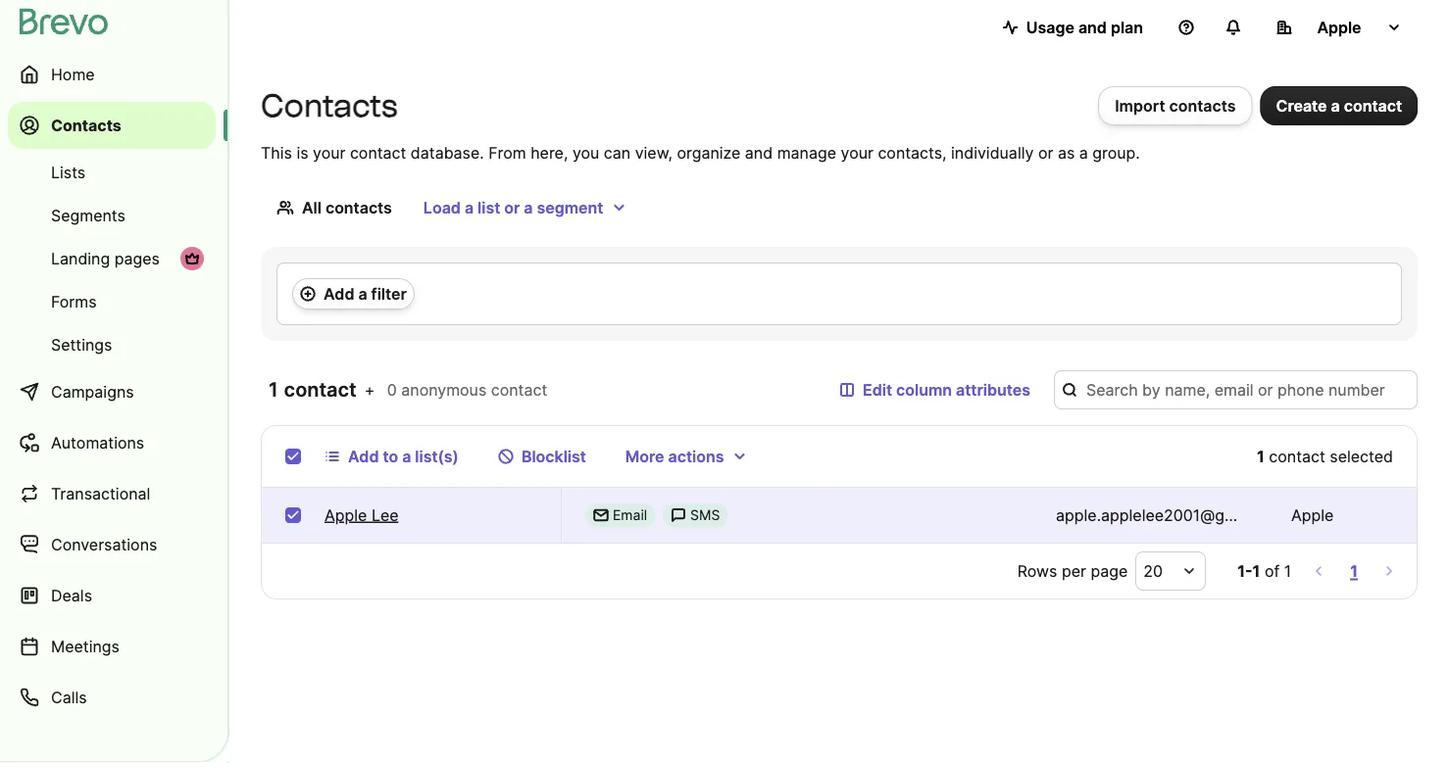 Task type: vqa. For each thing, say whether or not it's contained in the screenshot.
left___rVOoi icon
yes



Task type: describe. For each thing, give the bounding box(es) containing it.
left___rvooi image
[[184, 251, 200, 267]]

campaigns link
[[8, 369, 216, 416]]

+
[[364, 380, 375, 400]]

here,
[[531, 143, 568, 162]]

lists link
[[8, 153, 216, 192]]

add for add to a list(s)
[[348, 447, 379, 466]]

usage and plan
[[1026, 18, 1143, 37]]

pages
[[114, 249, 160, 268]]

1-
[[1238, 562, 1253, 581]]

load a list or a segment
[[423, 198, 603, 217]]

conversations link
[[8, 522, 216, 569]]

a left list at top left
[[465, 198, 474, 217]]

all contacts
[[302, 198, 392, 217]]

this is your contact database. from here, you can view, organize and manage your contacts, individually or as a group.
[[261, 143, 1140, 162]]

forms link
[[8, 282, 216, 322]]

attributes
[[956, 380, 1030, 400]]

meetings
[[51, 637, 120, 656]]

this
[[261, 143, 292, 162]]

contact inside button
[[1344, 96, 1402, 115]]

apple for apple lee
[[325, 506, 367, 525]]

all
[[302, 198, 322, 217]]

a inside add a filter button
[[358, 284, 367, 303]]

a inside create a contact button
[[1331, 96, 1340, 115]]

individually
[[951, 143, 1034, 162]]

1 horizontal spatial contacts
[[261, 87, 398, 125]]

lee
[[372, 506, 399, 525]]

settings link
[[8, 326, 216, 365]]

import contacts button
[[1098, 86, 1253, 125]]

to
[[383, 447, 398, 466]]

campaigns
[[51, 382, 134, 401]]

selected
[[1330, 447, 1393, 466]]

1 contact selected
[[1257, 447, 1393, 466]]

0 horizontal spatial contacts
[[51, 116, 121, 135]]

settings
[[51, 335, 112, 354]]

add for add a filter
[[324, 284, 354, 303]]

edit column attributes
[[863, 380, 1030, 400]]

apple button
[[1261, 8, 1418, 47]]

automations link
[[8, 420, 216, 467]]

2 your from the left
[[841, 143, 873, 162]]

create a contact
[[1276, 96, 1402, 115]]

1 button
[[1346, 558, 1362, 585]]

contact left selected
[[1269, 447, 1325, 466]]

a inside add to a list(s) button
[[402, 447, 411, 466]]

rows per page
[[1017, 562, 1128, 581]]

group.
[[1092, 143, 1140, 162]]

from
[[488, 143, 526, 162]]

create
[[1276, 96, 1327, 115]]

a right list at top left
[[524, 198, 533, 217]]

landing pages link
[[8, 239, 216, 278]]

1 your from the left
[[313, 143, 346, 162]]

sms
[[690, 507, 720, 524]]

apple.applelee2001@gmail.com
[[1056, 506, 1291, 525]]

apple lee link
[[325, 504, 399, 527]]

you
[[572, 143, 599, 162]]

1 for 1
[[1350, 562, 1358, 581]]

automations
[[51, 433, 144, 452]]

load
[[423, 198, 461, 217]]

of
[[1265, 562, 1280, 581]]

contacts for all contacts
[[325, 198, 392, 217]]

apple for apple
[[1317, 18, 1361, 37]]

blocklist
[[521, 447, 586, 466]]

home
[[51, 65, 95, 84]]

actions
[[668, 447, 724, 466]]

0
[[387, 380, 397, 400]]

load a list or a segment button
[[408, 188, 643, 227]]

20 button
[[1136, 552, 1206, 591]]

left___c25ys image for sms
[[671, 508, 686, 524]]

contacts for import contacts
[[1169, 96, 1236, 115]]

usage
[[1026, 18, 1074, 37]]

rows
[[1017, 562, 1057, 581]]

more actions
[[625, 447, 724, 466]]



Task type: locate. For each thing, give the bounding box(es) containing it.
add inside add to a list(s) button
[[348, 447, 379, 466]]

1 horizontal spatial contacts
[[1169, 96, 1236, 115]]

or right list at top left
[[504, 198, 520, 217]]

email
[[613, 507, 647, 524]]

1 horizontal spatial and
[[1078, 18, 1107, 37]]

1-1 of 1
[[1238, 562, 1291, 581]]

or inside load a list or a segment button
[[504, 198, 520, 217]]

anonymous
[[401, 380, 487, 400]]

1 vertical spatial and
[[745, 143, 773, 162]]

and left plan on the right top
[[1078, 18, 1107, 37]]

1 contact + 0 anonymous contact
[[269, 378, 547, 402]]

home link
[[8, 51, 216, 98]]

contact up all contacts
[[350, 143, 406, 162]]

filter
[[371, 284, 407, 303]]

0 horizontal spatial or
[[504, 198, 520, 217]]

1 horizontal spatial left___c25ys image
[[671, 508, 686, 524]]

edit
[[863, 380, 892, 400]]

contacts,
[[878, 143, 947, 162]]

usage and plan button
[[987, 8, 1159, 47]]

apple left lee
[[325, 506, 367, 525]]

contact left +
[[284, 378, 357, 402]]

apple up create a contact
[[1317, 18, 1361, 37]]

0 horizontal spatial your
[[313, 143, 346, 162]]

or left as
[[1038, 143, 1053, 162]]

manage
[[777, 143, 836, 162]]

a left "filter"
[[358, 284, 367, 303]]

blocklist button
[[482, 437, 602, 476]]

column
[[896, 380, 952, 400]]

left___c25ys image
[[593, 508, 609, 524], [671, 508, 686, 524]]

segments
[[51, 206, 125, 225]]

deals
[[51, 586, 92, 605]]

conversations
[[51, 535, 157, 554]]

your right manage
[[841, 143, 873, 162]]

and left manage
[[745, 143, 773, 162]]

list
[[478, 198, 500, 217]]

add to a list(s) button
[[309, 437, 474, 476]]

a right to
[[402, 447, 411, 466]]

20
[[1143, 562, 1163, 581]]

contacts
[[261, 87, 398, 125], [51, 116, 121, 135]]

plan
[[1111, 18, 1143, 37]]

apple.applelee2001@gmail.com apple
[[1056, 506, 1334, 525]]

database.
[[411, 143, 484, 162]]

a right the create at the right top of page
[[1331, 96, 1340, 115]]

create a contact button
[[1260, 86, 1418, 125]]

add
[[324, 284, 354, 303], [348, 447, 379, 466]]

1 for 1 contact + 0 anonymous contact
[[269, 378, 279, 402]]

a
[[1331, 96, 1340, 115], [1079, 143, 1088, 162], [465, 198, 474, 217], [524, 198, 533, 217], [358, 284, 367, 303], [402, 447, 411, 466]]

contacts inside import contacts button
[[1169, 96, 1236, 115]]

Search by name, email or phone number search field
[[1054, 371, 1418, 410]]

apple inside button
[[1317, 18, 1361, 37]]

add a filter
[[324, 284, 407, 303]]

and inside button
[[1078, 18, 1107, 37]]

calls link
[[8, 675, 216, 722]]

forms
[[51, 292, 97, 311]]

transactional
[[51, 484, 150, 503]]

as
[[1058, 143, 1075, 162]]

contacts right import
[[1169, 96, 1236, 115]]

add left "filter"
[[324, 284, 354, 303]]

0 vertical spatial and
[[1078, 18, 1107, 37]]

contacts
[[1169, 96, 1236, 115], [325, 198, 392, 217]]

left___c25ys image left "sms" at the bottom left
[[671, 508, 686, 524]]

0 vertical spatial contacts
[[1169, 96, 1236, 115]]

transactional link
[[8, 471, 216, 518]]

contacts up is
[[261, 87, 398, 125]]

segment
[[537, 198, 603, 217]]

page
[[1091, 562, 1128, 581]]

1 vertical spatial add
[[348, 447, 379, 466]]

apple
[[1317, 18, 1361, 37], [325, 506, 367, 525], [1291, 506, 1334, 525]]

contacts up lists
[[51, 116, 121, 135]]

add a filter button
[[292, 278, 415, 310]]

1 left___c25ys image from the left
[[593, 508, 609, 524]]

segments link
[[8, 196, 216, 235]]

0 horizontal spatial and
[[745, 143, 773, 162]]

can
[[604, 143, 631, 162]]

contacts right all
[[325, 198, 392, 217]]

deals link
[[8, 573, 216, 620]]

edit column attributes button
[[824, 371, 1046, 410]]

1 inside 'button'
[[1350, 562, 1358, 581]]

import contacts
[[1115, 96, 1236, 115]]

add to a list(s)
[[348, 447, 459, 466]]

more actions button
[[610, 437, 763, 476]]

landing
[[51, 249, 110, 268]]

organize
[[677, 143, 741, 162]]

landing pages
[[51, 249, 160, 268]]

is
[[296, 143, 308, 162]]

1 vertical spatial contacts
[[325, 198, 392, 217]]

a right as
[[1079, 143, 1088, 162]]

lists
[[51, 163, 85, 182]]

add inside add a filter button
[[324, 284, 354, 303]]

contact right the create at the right top of page
[[1344, 96, 1402, 115]]

1 horizontal spatial your
[[841, 143, 873, 162]]

your right is
[[313, 143, 346, 162]]

per
[[1062, 562, 1086, 581]]

or
[[1038, 143, 1053, 162], [504, 198, 520, 217]]

0 horizontal spatial left___c25ys image
[[593, 508, 609, 524]]

contact
[[1344, 96, 1402, 115], [350, 143, 406, 162], [284, 378, 357, 402], [491, 380, 547, 400], [1269, 447, 1325, 466]]

1 for 1 contact selected
[[1257, 447, 1265, 466]]

list(s)
[[415, 447, 459, 466]]

1 vertical spatial or
[[504, 198, 520, 217]]

2 left___c25ys image from the left
[[671, 508, 686, 524]]

0 vertical spatial or
[[1038, 143, 1053, 162]]

contacts link
[[8, 102, 216, 149]]

1 horizontal spatial or
[[1038, 143, 1053, 162]]

more
[[625, 447, 664, 466]]

calls
[[51, 688, 87, 707]]

0 vertical spatial add
[[324, 284, 354, 303]]

0 horizontal spatial contacts
[[325, 198, 392, 217]]

left___c25ys image left email
[[593, 508, 609, 524]]

view,
[[635, 143, 673, 162]]

contact up 'blocklist' button
[[491, 380, 547, 400]]

meetings link
[[8, 624, 216, 671]]

left___c25ys image for email
[[593, 508, 609, 524]]

apple lee
[[325, 506, 399, 525]]

contact inside 1 contact + 0 anonymous contact
[[491, 380, 547, 400]]

1
[[269, 378, 279, 402], [1257, 447, 1265, 466], [1253, 562, 1260, 581], [1284, 562, 1291, 581], [1350, 562, 1358, 581]]

add left to
[[348, 447, 379, 466]]

apple down 1 contact selected
[[1291, 506, 1334, 525]]

import
[[1115, 96, 1165, 115]]



